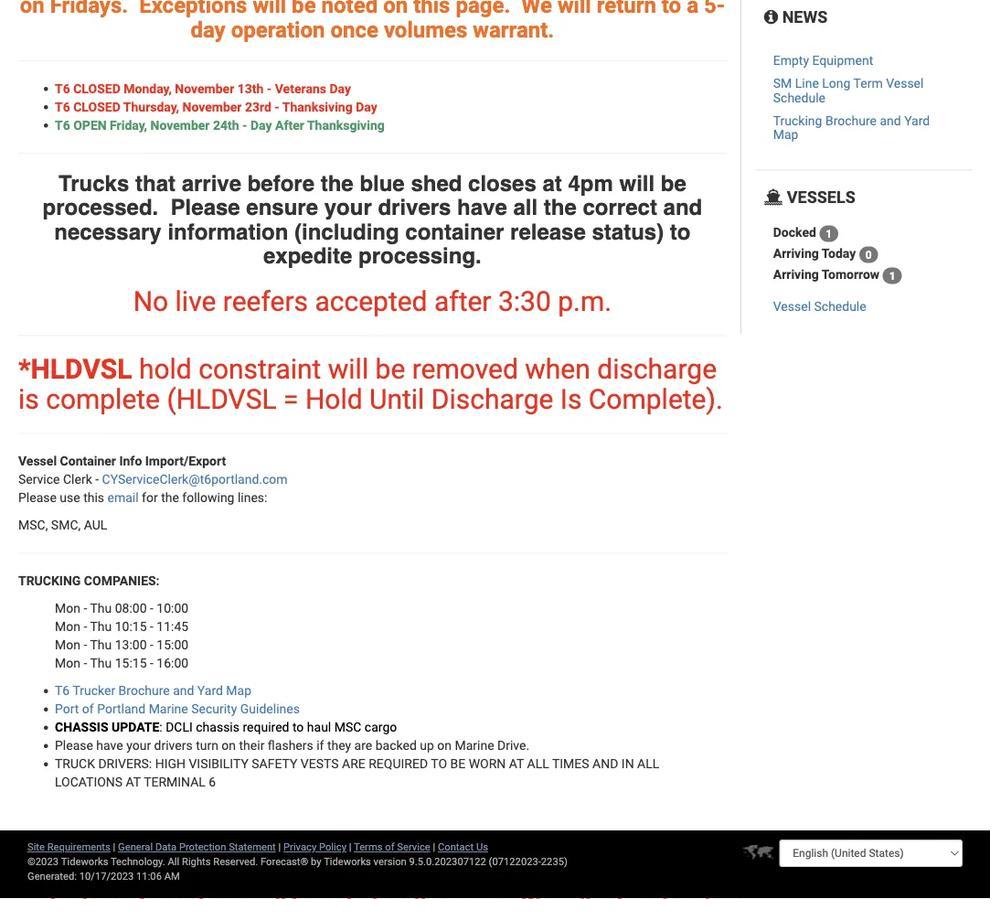 Task type: locate. For each thing, give the bounding box(es) containing it.
1 horizontal spatial the
[[321, 171, 354, 196]]

1 vertical spatial of
[[385, 842, 395, 853]]

on right up
[[438, 738, 452, 753]]

info
[[119, 454, 142, 469]]

| up 9.5.0.202307122
[[433, 842, 436, 853]]

all right in
[[638, 757, 660, 772]]

have
[[458, 195, 508, 220], [96, 738, 123, 753]]

after
[[435, 285, 492, 318]]

trucks
[[58, 171, 129, 196]]

0 horizontal spatial map
[[226, 683, 252, 699]]

0 horizontal spatial your
[[126, 738, 151, 753]]

1 vertical spatial 1
[[890, 269, 896, 282]]

1 vertical spatial to
[[293, 720, 304, 735]]

be
[[451, 757, 466, 772]]

0 horizontal spatial of
[[82, 702, 94, 717]]

1 horizontal spatial 1
[[890, 269, 896, 282]]

and up the port of portland marine security guidelines link
[[173, 683, 194, 699]]

today
[[822, 246, 857, 261]]

schedule down tomorrow
[[815, 299, 867, 314]]

1 horizontal spatial yard
[[905, 113, 931, 128]]

0 horizontal spatial 1
[[827, 227, 833, 240]]

4 t6 from the top
[[55, 683, 70, 699]]

0 horizontal spatial service
[[18, 472, 60, 487]]

thanksiving
[[283, 99, 353, 114]]

6
[[209, 775, 216, 790]]

2 horizontal spatial and
[[881, 113, 902, 128]]

1 horizontal spatial have
[[458, 195, 508, 220]]

| left general
[[113, 842, 116, 853]]

vessel right term
[[887, 76, 925, 91]]

drivers up high
[[154, 738, 193, 753]]

reefers
[[223, 285, 308, 318]]

0 horizontal spatial marine
[[149, 702, 188, 717]]

1 vertical spatial marine
[[455, 738, 495, 753]]

thu left the 13:00
[[90, 638, 112, 653]]

arriving up vessel schedule link
[[774, 267, 820, 282]]

1 vertical spatial your
[[126, 738, 151, 753]]

0 horizontal spatial have
[[96, 738, 123, 753]]

1 vertical spatial be
[[376, 353, 406, 386]]

map up security
[[226, 683, 252, 699]]

marine up worn
[[455, 738, 495, 753]]

the left blue
[[321, 171, 354, 196]]

the right for at the bottom of the page
[[161, 490, 179, 505]]

map down 'sm'
[[774, 127, 799, 142]]

0 vertical spatial map
[[774, 127, 799, 142]]

3 | from the left
[[349, 842, 352, 853]]

0 horizontal spatial day
[[251, 117, 272, 132]]

0 vertical spatial 1
[[827, 227, 833, 240]]

thursday,
[[123, 99, 179, 114]]

and right correct
[[664, 195, 703, 220]]

1 vertical spatial arriving
[[774, 267, 820, 282]]

vessel inside vessel container info import/export service clerk - cyserviceclerk@t6portland.com please use this email for the following lines:
[[18, 454, 57, 469]]

schedule
[[774, 90, 826, 105], [815, 299, 867, 314]]

have inside t6 trucker brochure and yard map port of portland marine security guidelines chassis update : dcli chassis required to haul msc cargo please have your drivers turn on their flashers if they are backed up on marine drive. truck drivers: high visibility safety vests are required to be worn at all times and in all locations at terminal 6
[[96, 738, 123, 753]]

yard
[[905, 113, 931, 128], [198, 683, 223, 699]]

0 vertical spatial brochure
[[826, 113, 878, 128]]

0 vertical spatial your
[[325, 195, 372, 220]]

visibility
[[189, 757, 249, 772]]

0 horizontal spatial the
[[161, 490, 179, 505]]

schedule inside empty equipment sm line long term vessel schedule trucking brochure and yard map
[[774, 90, 826, 105]]

yard inside empty equipment sm line long term vessel schedule trucking brochure and yard map
[[905, 113, 931, 128]]

0 horizontal spatial drivers
[[154, 738, 193, 753]]

2 closed from the top
[[73, 99, 121, 114]]

be
[[661, 171, 687, 196], [376, 353, 406, 386]]

1 horizontal spatial drivers
[[378, 195, 452, 220]]

thu up trucker
[[90, 656, 112, 671]]

day
[[330, 81, 351, 96], [356, 99, 378, 114], [251, 117, 272, 132]]

dcli
[[166, 720, 193, 735]]

- right 08:00
[[150, 601, 154, 616]]

(07122023-
[[489, 856, 542, 868]]

generated:
[[27, 871, 77, 883]]

- left 10:15
[[84, 619, 87, 634]]

1 horizontal spatial will
[[620, 171, 655, 196]]

2 mon from the top
[[55, 619, 80, 634]]

please up truck
[[55, 738, 93, 753]]

0 vertical spatial of
[[82, 702, 94, 717]]

please inside vessel container info import/export service clerk - cyserviceclerk@t6portland.com please use this email for the following lines:
[[18, 490, 57, 505]]

be right 'hold'
[[376, 353, 406, 386]]

to up flashers
[[293, 720, 304, 735]]

high
[[155, 757, 186, 772]]

import/export
[[145, 454, 226, 469]]

term
[[854, 76, 884, 91]]

general
[[118, 842, 153, 853]]

all down drive.
[[528, 757, 550, 772]]

thu down trucking companies:
[[90, 601, 112, 616]]

brochure
[[826, 113, 878, 128], [119, 683, 170, 699]]

will right 4pm
[[620, 171, 655, 196]]

2 horizontal spatial day
[[356, 99, 378, 114]]

0 vertical spatial closed
[[73, 81, 121, 96]]

0 vertical spatial drivers
[[378, 195, 452, 220]]

service up use
[[18, 472, 60, 487]]

4 | from the left
[[433, 842, 436, 853]]

t6 left open
[[55, 117, 70, 132]]

vessel down docked 1 arriving today 0 arriving tomorrow 1
[[774, 299, 812, 314]]

0 horizontal spatial on
[[222, 738, 236, 753]]

cargo
[[365, 720, 397, 735]]

map
[[774, 127, 799, 142], [226, 683, 252, 699]]

before
[[248, 171, 315, 196]]

0 vertical spatial be
[[661, 171, 687, 196]]

msc, smc, aul
[[18, 518, 107, 533]]

have left all
[[458, 195, 508, 220]]

1 horizontal spatial and
[[664, 195, 703, 220]]

1 vertical spatial service
[[397, 842, 431, 853]]

drivers
[[378, 195, 452, 220], [154, 738, 193, 753]]

will inside 'trucks that arrive before the blue shed closes at 4pm will be processed.  please ensure your drivers have all the correct and necessary information (including container release status) to expedite processing.'
[[620, 171, 655, 196]]

- right "15:15"
[[150, 656, 154, 671]]

1 horizontal spatial of
[[385, 842, 395, 853]]

ship image
[[765, 189, 784, 206]]

of inside t6 trucker brochure and yard map port of portland marine security guidelines chassis update : dcli chassis required to haul msc cargo please have your drivers turn on their flashers if they are backed up on marine drive. truck drivers: high visibility safety vests are required to be worn at all times and in all locations at terminal 6
[[82, 702, 94, 717]]

2 vertical spatial vessel
[[18, 454, 57, 469]]

0
[[866, 248, 873, 261]]

closed
[[73, 81, 121, 96], [73, 99, 121, 114]]

be inside 'trucks that arrive before the blue shed closes at 4pm will be processed.  please ensure your drivers have all the correct and necessary information (including container release status) to expedite processing.'
[[661, 171, 687, 196]]

policy
[[319, 842, 347, 853]]

3 mon from the top
[[55, 638, 80, 653]]

data
[[155, 842, 177, 853]]

1 vertical spatial vessel
[[774, 299, 812, 314]]

day up thanksgiving
[[356, 99, 378, 114]]

yard inside t6 trucker brochure and yard map port of portland marine security guidelines chassis update : dcli chassis required to haul msc cargo please have your drivers turn on their flashers if they are backed up on marine drive. truck drivers: high visibility safety vests are required to be worn at all times and in all locations at terminal 6
[[198, 683, 223, 699]]

truck
[[55, 757, 95, 772]]

1 horizontal spatial on
[[438, 738, 452, 753]]

will left until
[[328, 353, 369, 386]]

container
[[406, 219, 505, 244]]

1 horizontal spatial service
[[397, 842, 431, 853]]

1 horizontal spatial your
[[325, 195, 372, 220]]

0 vertical spatial to
[[671, 219, 691, 244]]

up
[[420, 738, 434, 753]]

| up forecast®
[[279, 842, 281, 853]]

yard down sm line long term vessel schedule link
[[905, 113, 931, 128]]

0 vertical spatial yard
[[905, 113, 931, 128]]

1 vertical spatial drivers
[[154, 738, 193, 753]]

0 vertical spatial please
[[171, 195, 240, 220]]

thu left 10:15
[[90, 619, 112, 634]]

1 horizontal spatial day
[[330, 81, 351, 96]]

correct
[[583, 195, 658, 220]]

backed
[[376, 738, 417, 753]]

the
[[321, 171, 354, 196], [544, 195, 577, 220], [161, 490, 179, 505]]

1 vertical spatial yard
[[198, 683, 223, 699]]

:
[[160, 720, 163, 735]]

to right status)
[[671, 219, 691, 244]]

your down 'update'
[[126, 738, 151, 753]]

1 vertical spatial at
[[126, 775, 141, 790]]

0 vertical spatial arriving
[[774, 246, 820, 261]]

safety
[[252, 757, 298, 772]]

1 vertical spatial day
[[356, 99, 378, 114]]

vessel schedule link
[[774, 299, 867, 314]]

after
[[275, 117, 305, 132]]

rights
[[182, 856, 211, 868]]

10:15
[[115, 619, 147, 634]]

1 vertical spatial map
[[226, 683, 252, 699]]

flashers
[[268, 738, 314, 753]]

and down term
[[881, 113, 902, 128]]

- right 13th at left top
[[267, 81, 272, 96]]

2 vertical spatial please
[[55, 738, 93, 753]]

service inside site requirements | general data protection statement | privacy policy | terms of service | contact us ©2023 tideworks technology. all rights reserved. forecast® by tideworks version 9.5.0.202307122 (07122023-2235) generated: 10/17/2023 11:06 am
[[397, 842, 431, 853]]

of inside site requirements | general data protection statement | privacy policy | terms of service | contact us ©2023 tideworks technology. all rights reserved. forecast® by tideworks version 9.5.0.202307122 (07122023-2235) generated: 10/17/2023 11:06 am
[[385, 842, 395, 853]]

1 vertical spatial and
[[664, 195, 703, 220]]

0 vertical spatial at
[[509, 757, 524, 772]]

docked 1 arriving today 0 arriving tomorrow 1
[[774, 225, 896, 282]]

- left the 13:00
[[84, 638, 87, 653]]

1 vertical spatial will
[[328, 353, 369, 386]]

drivers up processing.
[[378, 195, 452, 220]]

vessel container info import/export service clerk - cyserviceclerk@t6portland.com please use this email for the following lines:
[[18, 454, 288, 505]]

expedite
[[264, 243, 353, 269]]

your up expedite
[[325, 195, 372, 220]]

november
[[175, 81, 234, 96], [183, 99, 242, 114], [151, 117, 210, 132]]

1 thu from the top
[[90, 601, 112, 616]]

0 horizontal spatial brochure
[[119, 683, 170, 699]]

map inside empty equipment sm line long term vessel schedule trucking brochure and yard map
[[774, 127, 799, 142]]

vessel left container
[[18, 454, 57, 469]]

1 horizontal spatial be
[[661, 171, 687, 196]]

brochure down sm line long term vessel schedule link
[[826, 113, 878, 128]]

0 vertical spatial schedule
[[774, 90, 826, 105]]

trucking companies:
[[18, 574, 160, 589]]

2 vertical spatial day
[[251, 117, 272, 132]]

please left ensure
[[171, 195, 240, 220]]

-
[[267, 81, 272, 96], [275, 99, 280, 114], [243, 117, 247, 132], [95, 472, 99, 487], [84, 601, 87, 616], [150, 601, 154, 616], [84, 619, 87, 634], [150, 619, 154, 634], [84, 638, 87, 653], [150, 638, 154, 653], [84, 656, 87, 671], [150, 656, 154, 671]]

times
[[553, 757, 590, 772]]

2235)
[[542, 856, 568, 868]]

- left 15:00
[[150, 638, 154, 653]]

13:00
[[115, 638, 147, 653]]

0 horizontal spatial be
[[376, 353, 406, 386]]

brochure inside t6 trucker brochure and yard map port of portland marine security guidelines chassis update : dcli chassis required to haul msc cargo please have your drivers turn on their flashers if they are backed up on marine drive. truck drivers: high visibility safety vests are required to be worn at all times and in all locations at terminal 6
[[119, 683, 170, 699]]

1 up "today"
[[827, 227, 833, 240]]

1 horizontal spatial marine
[[455, 738, 495, 753]]

0 vertical spatial have
[[458, 195, 508, 220]]

to
[[671, 219, 691, 244], [293, 720, 304, 735]]

info circle image
[[765, 8, 779, 25]]

0 horizontal spatial yard
[[198, 683, 223, 699]]

0 horizontal spatial to
[[293, 720, 304, 735]]

13th
[[238, 81, 264, 96]]

1 horizontal spatial to
[[671, 219, 691, 244]]

0 horizontal spatial will
[[328, 353, 369, 386]]

mon - thu 08:00 - 10:00 mon - thu 10:15 - 11:45 mon - thu 13:00 - 15:00 mon - thu 15:15 - 16:00
[[55, 601, 189, 671]]

service up the 'version'
[[397, 842, 431, 853]]

0 vertical spatial will
[[620, 171, 655, 196]]

this
[[83, 490, 104, 505]]

1 horizontal spatial map
[[774, 127, 799, 142]]

1 horizontal spatial all
[[638, 757, 660, 772]]

and inside t6 trucker brochure and yard map port of portland marine security guidelines chassis update : dcli chassis required to haul msc cargo please have your drivers turn on their flashers if they are backed up on marine drive. truck drivers: high visibility safety vests are required to be worn at all times and in all locations at terminal 6
[[173, 683, 194, 699]]

day up thanksiving
[[330, 81, 351, 96]]

9.5.0.202307122
[[409, 856, 487, 868]]

23rd
[[245, 99, 272, 114]]

t6 left monday, at the left of page
[[55, 81, 70, 96]]

version
[[374, 856, 407, 868]]

1 vertical spatial brochure
[[119, 683, 170, 699]]

0 vertical spatial vessel
[[887, 76, 925, 91]]

have up drivers: on the left bottom of page
[[96, 738, 123, 753]]

please inside t6 trucker brochure and yard map port of portland marine security guidelines chassis update : dcli chassis required to haul msc cargo please have your drivers turn on their flashers if they are backed up on marine drive. truck drivers: high visibility safety vests are required to be worn at all times and in all locations at terminal 6
[[55, 738, 93, 753]]

0 horizontal spatial all
[[528, 757, 550, 772]]

at down drive.
[[509, 757, 524, 772]]

of up the 'version'
[[385, 842, 395, 853]]

to
[[431, 757, 448, 772]]

arriving down the docked
[[774, 246, 820, 261]]

chassis
[[55, 720, 108, 735]]

brochure up portland
[[119, 683, 170, 699]]

at
[[509, 757, 524, 772], [126, 775, 141, 790]]

aul
[[84, 518, 107, 533]]

t6 up trucks
[[55, 99, 70, 114]]

1 | from the left
[[113, 842, 116, 853]]

0 vertical spatial and
[[881, 113, 902, 128]]

terms of service link
[[354, 842, 431, 853]]

1 on from the left
[[222, 738, 236, 753]]

0 vertical spatial november
[[175, 81, 234, 96]]

information
[[168, 219, 289, 244]]

cyserviceclerk@t6portland.com link
[[102, 472, 288, 487]]

10:00
[[157, 601, 189, 616]]

tomorrow
[[822, 267, 880, 282]]

0 horizontal spatial and
[[173, 683, 194, 699]]

1 vertical spatial please
[[18, 490, 57, 505]]

1 closed from the top
[[73, 81, 121, 96]]

- up this
[[95, 472, 99, 487]]

1 horizontal spatial vessel
[[774, 299, 812, 314]]

| up tideworks on the bottom left of page
[[349, 842, 352, 853]]

1
[[827, 227, 833, 240], [890, 269, 896, 282]]

marine up :
[[149, 702, 188, 717]]

complete).
[[589, 383, 724, 416]]

t6 up port
[[55, 683, 70, 699]]

0 vertical spatial service
[[18, 472, 60, 487]]

they
[[327, 738, 351, 753]]

marine
[[149, 702, 188, 717], [455, 738, 495, 753]]

2 vertical spatial and
[[173, 683, 194, 699]]

and inside empty equipment sm line long term vessel schedule trucking brochure and yard map
[[881, 113, 902, 128]]

1 horizontal spatial brochure
[[826, 113, 878, 128]]

0 horizontal spatial vessel
[[18, 454, 57, 469]]

15:15
[[115, 656, 147, 671]]

by
[[311, 856, 322, 868]]

- up trucker
[[84, 656, 87, 671]]

please up msc,
[[18, 490, 57, 505]]

2 thu from the top
[[90, 619, 112, 634]]

when
[[525, 353, 591, 386]]

1 vertical spatial closed
[[73, 99, 121, 114]]

at down drivers: on the left bottom of page
[[126, 775, 141, 790]]

be inside hold constraint will be removed when discharge is complete (hldvsl = hold until discharge is complete).
[[376, 353, 406, 386]]

1 right tomorrow
[[890, 269, 896, 282]]

4 thu from the top
[[90, 656, 112, 671]]

of down trucker
[[82, 702, 94, 717]]

yard up security
[[198, 683, 223, 699]]

on up visibility
[[222, 738, 236, 753]]

contact
[[438, 842, 474, 853]]

the right all
[[544, 195, 577, 220]]

2 t6 from the top
[[55, 99, 70, 114]]

1 vertical spatial have
[[96, 738, 123, 753]]

day down 23rd
[[251, 117, 272, 132]]

to inside t6 trucker brochure and yard map port of portland marine security guidelines chassis update : dcli chassis required to haul msc cargo please have your drivers turn on their flashers if they are backed up on marine drive. truck drivers: high visibility safety vests are required to be worn at all times and in all locations at terminal 6
[[293, 720, 304, 735]]

3 t6 from the top
[[55, 117, 70, 132]]

0 vertical spatial marine
[[149, 702, 188, 717]]

open
[[73, 117, 107, 132]]

2 vertical spatial november
[[151, 117, 210, 132]]

be right correct
[[661, 171, 687, 196]]

2 horizontal spatial vessel
[[887, 76, 925, 91]]

schedule up trucking on the right top
[[774, 90, 826, 105]]



Task type: vqa. For each thing, say whether or not it's contained in the screenshot.
the top and
yes



Task type: describe. For each thing, give the bounding box(es) containing it.
=
[[284, 383, 299, 416]]

all
[[514, 195, 538, 220]]

- inside vessel container info import/export service clerk - cyserviceclerk@t6portland.com please use this email for the following lines:
[[95, 472, 99, 487]]

08:00
[[115, 601, 147, 616]]

no
[[133, 285, 169, 318]]

©2023 tideworks
[[27, 856, 108, 868]]

t6 closed monday, november 13th - veterans day t6 closed thursday, november 23rd - thanksiving day t6 open friday, november 24th - day after thanksgiving
[[55, 81, 385, 132]]

drivers:
[[98, 757, 152, 772]]

friday,
[[110, 117, 147, 132]]

empty
[[774, 53, 810, 68]]

(hldvsl
[[167, 383, 277, 416]]

vests
[[301, 757, 339, 772]]

sm
[[774, 76, 793, 91]]

is
[[18, 383, 39, 416]]

privacy
[[284, 842, 317, 853]]

1 all from the left
[[528, 757, 550, 772]]

*hldvsl
[[18, 353, 132, 386]]

if
[[317, 738, 324, 753]]

1 vertical spatial november
[[183, 99, 242, 114]]

please inside 'trucks that arrive before the blue shed closes at 4pm will be processed.  please ensure your drivers have all the correct and necessary information (including container release status) to expedite processing.'
[[171, 195, 240, 220]]

t6 trucker brochure and yard map port of portland marine security guidelines chassis update : dcli chassis required to haul msc cargo please have your drivers turn on their flashers if they are backed up on marine drive. truck drivers: high visibility safety vests are required to be worn at all times and in all locations at terminal 6
[[55, 683, 660, 790]]

16:00
[[157, 656, 189, 671]]

closes
[[469, 171, 537, 196]]

lines:
[[238, 490, 268, 505]]

arrive
[[182, 171, 242, 196]]

hold constraint will be removed when discharge is complete (hldvsl = hold until discharge is complete).
[[18, 353, 724, 416]]

veterans
[[275, 81, 327, 96]]

have inside 'trucks that arrive before the blue shed closes at 4pm will be processed.  please ensure your drivers have all the correct and necessary information (including container release status) to expedite processing.'
[[458, 195, 508, 220]]

until
[[370, 383, 425, 416]]

vessel for vessel container info import/export service clerk - cyserviceclerk@t6portland.com please use this email for the following lines:
[[18, 454, 57, 469]]

following
[[182, 490, 235, 505]]

blue
[[360, 171, 405, 196]]

10/17/2023
[[79, 871, 134, 883]]

vessels
[[784, 188, 856, 207]]

2 all from the left
[[638, 757, 660, 772]]

hold
[[306, 383, 363, 416]]

that
[[135, 171, 176, 196]]

1 t6 from the top
[[55, 81, 70, 96]]

2 on from the left
[[438, 738, 452, 753]]

constraint
[[199, 353, 321, 386]]

will inside hold constraint will be removed when discharge is complete (hldvsl = hold until discharge is complete).
[[328, 353, 369, 386]]

container
[[60, 454, 116, 469]]

discharge
[[598, 353, 717, 386]]

- down trucking companies:
[[84, 601, 87, 616]]

port
[[55, 702, 79, 717]]

at
[[543, 171, 563, 196]]

0 vertical spatial day
[[330, 81, 351, 96]]

3 thu from the top
[[90, 638, 112, 653]]

all
[[168, 856, 180, 868]]

2 arriving from the top
[[774, 267, 820, 282]]

4 mon from the top
[[55, 656, 80, 671]]

drivers inside t6 trucker brochure and yard map port of portland marine security guidelines chassis update : dcli chassis required to haul msc cargo please have your drivers turn on their flashers if they are backed up on marine drive. truck drivers: high visibility safety vests are required to be worn at all times and in all locations at terminal 6
[[154, 738, 193, 753]]

guidelines
[[240, 702, 300, 717]]

t6 inside t6 trucker brochure and yard map port of portland marine security guidelines chassis update : dcli chassis required to haul msc cargo please have your drivers turn on their flashers if they are backed up on marine drive. truck drivers: high visibility safety vests are required to be worn at all times and in all locations at terminal 6
[[55, 683, 70, 699]]

in
[[622, 757, 635, 772]]

empty equipment link
[[774, 53, 874, 68]]

vessel inside empty equipment sm line long term vessel schedule trucking brochure and yard map
[[887, 76, 925, 91]]

1 vertical spatial schedule
[[815, 299, 867, 314]]

service inside vessel container info import/export service clerk - cyserviceclerk@t6portland.com please use this email for the following lines:
[[18, 472, 60, 487]]

forecast®
[[261, 856, 309, 868]]

and inside 'trucks that arrive before the blue shed closes at 4pm will be processed.  please ensure your drivers have all the correct and necessary information (including container release status) to expedite processing.'
[[664, 195, 703, 220]]

0 horizontal spatial at
[[126, 775, 141, 790]]

2 | from the left
[[279, 842, 281, 853]]

to inside 'trucks that arrive before the blue shed closes at 4pm will be processed.  please ensure your drivers have all the correct and necessary information (including container release status) to expedite processing.'
[[671, 219, 691, 244]]

news
[[779, 7, 828, 26]]

your inside t6 trucker brochure and yard map port of portland marine security guidelines chassis update : dcli chassis required to haul msc cargo please have your drivers turn on their flashers if they are backed up on marine drive. truck drivers: high visibility safety vests are required to be worn at all times and in all locations at terminal 6
[[126, 738, 151, 753]]

am
[[164, 871, 180, 883]]

drive.
[[498, 738, 530, 753]]

- right 24th
[[243, 117, 247, 132]]

line
[[796, 76, 820, 91]]

companies:
[[84, 574, 160, 589]]

1 mon from the top
[[55, 601, 80, 616]]

turn
[[196, 738, 219, 753]]

2 horizontal spatial the
[[544, 195, 577, 220]]

trucks that arrive before the blue shed closes at 4pm will be processed.  please ensure your drivers have all the correct and necessary information (including container release status) to expedite processing.
[[43, 171, 703, 269]]

vessel for vessel schedule
[[774, 299, 812, 314]]

security
[[191, 702, 237, 717]]

site requirements | general data protection statement | privacy policy | terms of service | contact us ©2023 tideworks technology. all rights reserved. forecast® by tideworks version 9.5.0.202307122 (07122023-2235) generated: 10/17/2023 11:06 am
[[27, 842, 568, 883]]

locations
[[55, 775, 123, 790]]

1 arriving from the top
[[774, 246, 820, 261]]

discharge
[[432, 383, 554, 416]]

brochure inside empty equipment sm line long term vessel schedule trucking brochure and yard map
[[826, 113, 878, 128]]

1 horizontal spatial at
[[509, 757, 524, 772]]

general data protection statement link
[[118, 842, 276, 853]]

long
[[823, 76, 851, 91]]

- right 23rd
[[275, 99, 280, 114]]

24th
[[213, 117, 239, 132]]

msc,
[[18, 518, 48, 533]]

monday,
[[124, 81, 172, 96]]

the inside vessel container info import/export service clerk - cyserviceclerk@t6portland.com please use this email for the following lines:
[[161, 490, 179, 505]]

update
[[112, 720, 160, 735]]

status)
[[592, 219, 664, 244]]

and
[[593, 757, 619, 772]]

processing.
[[359, 243, 482, 269]]

equipment
[[813, 53, 874, 68]]

are
[[342, 757, 366, 772]]

trucking
[[18, 574, 81, 589]]

statement
[[229, 842, 276, 853]]

- right 10:15
[[150, 619, 154, 634]]

required
[[243, 720, 290, 735]]

your inside 'trucks that arrive before the blue shed closes at 4pm will be processed.  please ensure your drivers have all the correct and necessary information (including container release status) to expedite processing.'
[[325, 195, 372, 220]]

drivers inside 'trucks that arrive before the blue shed closes at 4pm will be processed.  please ensure your drivers have all the correct and necessary information (including container release status) to expedite processing.'
[[378, 195, 452, 220]]

contact us link
[[438, 842, 489, 853]]

no live reefers accepted after 3:30 p.m.
[[133, 285, 612, 318]]

removed
[[412, 353, 519, 386]]

map inside t6 trucker brochure and yard map port of portland marine security guidelines chassis update : dcli chassis required to haul msc cargo please have your drivers turn on their flashers if they are backed up on marine drive. truck drivers: high visibility safety vests are required to be worn at all times and in all locations at terminal 6
[[226, 683, 252, 699]]

requirements
[[47, 842, 111, 853]]

live
[[175, 285, 216, 318]]

is
[[561, 383, 582, 416]]

tideworks
[[324, 856, 371, 868]]

terms
[[354, 842, 383, 853]]

necessary
[[54, 219, 162, 244]]

required
[[369, 757, 428, 772]]



